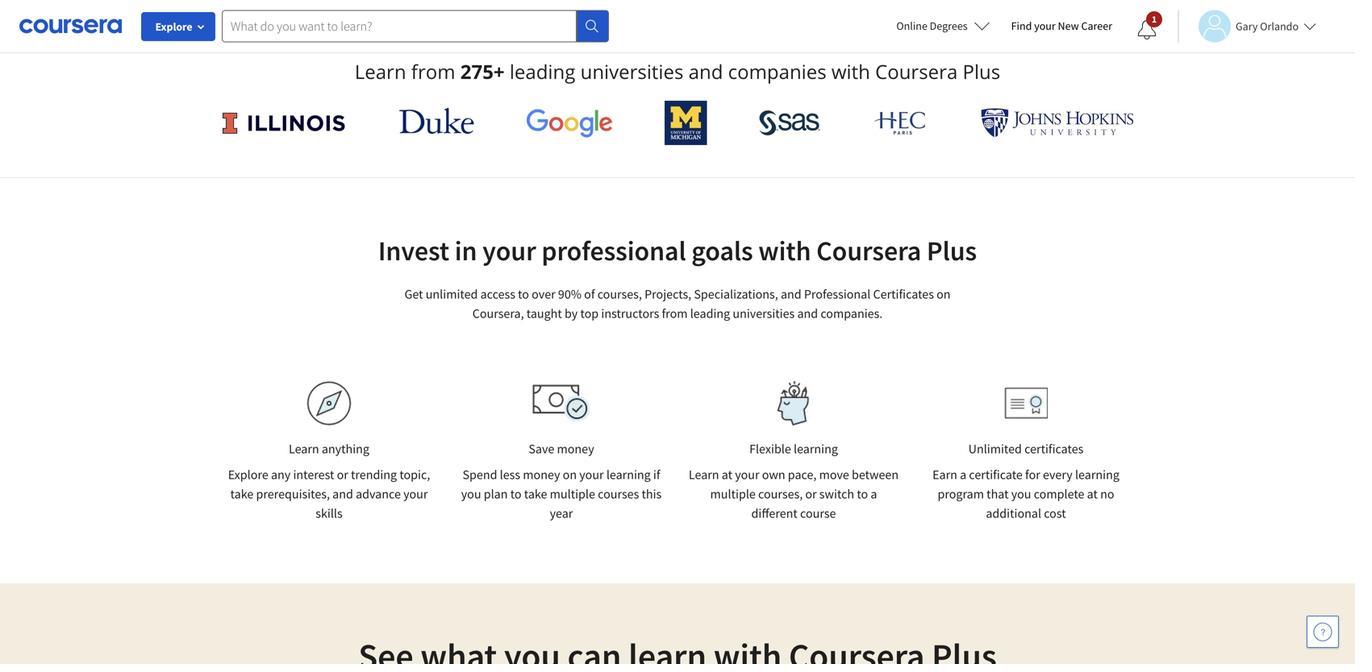 Task type: vqa. For each thing, say whether or not it's contained in the screenshot.
the rightmost The Multiple
yes



Task type: locate. For each thing, give the bounding box(es) containing it.
0 vertical spatial at
[[722, 467, 733, 483]]

1 horizontal spatial you
[[1011, 486, 1032, 503]]

coursera up professional
[[817, 234, 922, 268]]

move
[[819, 467, 849, 483]]

and up university of michigan image
[[689, 58, 723, 85]]

universities
[[581, 58, 684, 85], [733, 306, 795, 322]]

0 vertical spatial or
[[337, 467, 348, 483]]

2 multiple from the left
[[710, 486, 756, 503]]

take left prerequisites,
[[230, 486, 254, 503]]

any
[[271, 467, 291, 483]]

1 multiple from the left
[[550, 486, 595, 503]]

courses, up different on the right bottom of the page
[[758, 486, 803, 503]]

leading
[[510, 58, 576, 85], [690, 306, 730, 322]]

anything
[[322, 441, 370, 457]]

learning up courses
[[607, 467, 651, 483]]

1 take from the left
[[230, 486, 254, 503]]

you down "spend"
[[461, 486, 481, 503]]

certificate
[[969, 467, 1023, 483]]

leading down specializations,
[[690, 306, 730, 322]]

1 vertical spatial universities
[[733, 306, 795, 322]]

learning up no
[[1075, 467, 1120, 483]]

your right the find
[[1034, 19, 1056, 33]]

2 take from the left
[[524, 486, 547, 503]]

top
[[580, 306, 599, 322]]

at left no
[[1087, 486, 1098, 503]]

learn inside learn at your own pace, move between multiple courses, or switch to a different course
[[689, 467, 719, 483]]

take
[[230, 486, 254, 503], [524, 486, 547, 503]]

find your new career
[[1011, 19, 1113, 33]]

companies
[[728, 58, 827, 85]]

coursera,
[[473, 306, 524, 322]]

complete
[[1034, 486, 1085, 503]]

career
[[1081, 19, 1113, 33]]

1 horizontal spatial universities
[[733, 306, 795, 322]]

learn for learn anything
[[289, 441, 319, 457]]

your right in
[[483, 234, 536, 268]]

1 horizontal spatial learn
[[355, 58, 406, 85]]

to left over
[[518, 286, 529, 303]]

johns hopkins university image
[[981, 108, 1134, 138]]

learn up interest
[[289, 441, 319, 457]]

on
[[937, 286, 951, 303], [563, 467, 577, 483]]

you up additional
[[1011, 486, 1032, 503]]

or up course
[[805, 486, 817, 503]]

learning for earn a certificate for every learning program that you complete at no additional cost
[[1075, 467, 1120, 483]]

0 horizontal spatial courses,
[[598, 286, 642, 303]]

money right save
[[557, 441, 594, 457]]

coursera down online
[[875, 58, 958, 85]]

learning up pace,
[[794, 441, 838, 457]]

or inside the "explore any interest or trending topic, take prerequisites, and advance your skills"
[[337, 467, 348, 483]]

course
[[800, 506, 836, 522]]

in
[[455, 234, 477, 268]]

1 vertical spatial or
[[805, 486, 817, 503]]

your inside spend less money on your learning if you plan to take multiple courses this year
[[580, 467, 604, 483]]

between
[[852, 467, 899, 483]]

projects,
[[645, 286, 692, 303]]

90%
[[558, 286, 582, 303]]

you inside spend less money on your learning if you plan to take multiple courses this year
[[461, 486, 481, 503]]

from left 275+
[[411, 58, 455, 85]]

learning inside earn a certificate for every learning program that you complete at no additional cost
[[1075, 467, 1120, 483]]

take inside the "explore any interest or trending topic, take prerequisites, and advance your skills"
[[230, 486, 254, 503]]

1 you from the left
[[461, 486, 481, 503]]

on inside spend less money on your learning if you plan to take multiple courses this year
[[563, 467, 577, 483]]

0 vertical spatial with
[[832, 58, 870, 85]]

your left own
[[735, 467, 760, 483]]

explore inside the "explore any interest or trending topic, take prerequisites, and advance your skills"
[[228, 467, 268, 483]]

plus up 'certificates'
[[927, 234, 977, 268]]

with right companies
[[832, 58, 870, 85]]

0 horizontal spatial you
[[461, 486, 481, 503]]

explore
[[155, 19, 192, 34], [228, 467, 268, 483]]

None search field
[[222, 10, 609, 42]]

save
[[529, 441, 555, 457]]

plus down degrees
[[963, 58, 1001, 85]]

hec paris image
[[873, 106, 929, 140]]

courses,
[[598, 286, 642, 303], [758, 486, 803, 503]]

0 vertical spatial from
[[411, 58, 455, 85]]

0 horizontal spatial take
[[230, 486, 254, 503]]

courses, up the instructors
[[598, 286, 642, 303]]

if
[[653, 467, 660, 483]]

0 vertical spatial learn
[[355, 58, 406, 85]]

to inside get unlimited access to over 90% of courses, projects, specializations, and professional certificates on coursera, taught by top instructors from leading universities and companies.
[[518, 286, 529, 303]]

to
[[518, 286, 529, 303], [510, 486, 522, 503], [857, 486, 868, 503]]

your up courses
[[580, 467, 604, 483]]

2 vertical spatial learn
[[689, 467, 719, 483]]

1 horizontal spatial multiple
[[710, 486, 756, 503]]

with
[[832, 58, 870, 85], [759, 234, 811, 268]]

1 vertical spatial with
[[759, 234, 811, 268]]

0 horizontal spatial on
[[563, 467, 577, 483]]

2 horizontal spatial learn
[[689, 467, 719, 483]]

you
[[461, 486, 481, 503], [1011, 486, 1032, 503]]

explore button
[[141, 12, 215, 41]]

1 vertical spatial explore
[[228, 467, 268, 483]]

your inside the "explore any interest or trending topic, take prerequisites, and advance your skills"
[[403, 486, 428, 503]]

no
[[1101, 486, 1115, 503]]

learning
[[794, 441, 838, 457], [607, 467, 651, 483], [1075, 467, 1120, 483]]

2 horizontal spatial learning
[[1075, 467, 1120, 483]]

1 horizontal spatial from
[[662, 306, 688, 322]]

gary
[[1236, 19, 1258, 33]]

1 vertical spatial on
[[563, 467, 577, 483]]

0 horizontal spatial explore
[[155, 19, 192, 34]]

learn
[[355, 58, 406, 85], [289, 441, 319, 457], [689, 467, 719, 483]]

2 you from the left
[[1011, 486, 1032, 503]]

multiple up different on the right bottom of the page
[[710, 486, 756, 503]]

online degrees
[[897, 19, 968, 33]]

take right plan
[[524, 486, 547, 503]]

learn right "if"
[[689, 467, 719, 483]]

show notifications image
[[1138, 20, 1157, 40]]

a
[[960, 467, 967, 483], [871, 486, 877, 503]]

1 vertical spatial courses,
[[758, 486, 803, 503]]

0 horizontal spatial multiple
[[550, 486, 595, 503]]

at left own
[[722, 467, 733, 483]]

1 vertical spatial learn
[[289, 441, 319, 457]]

0 horizontal spatial universities
[[581, 58, 684, 85]]

and
[[689, 58, 723, 85], [781, 286, 802, 303], [797, 306, 818, 322], [333, 486, 353, 503]]

year
[[550, 506, 573, 522]]

duke university image
[[399, 108, 474, 134]]

1 horizontal spatial a
[[960, 467, 967, 483]]

1 horizontal spatial on
[[937, 286, 951, 303]]

1 horizontal spatial courses,
[[758, 486, 803, 503]]

explore inside explore popup button
[[155, 19, 192, 34]]

goals
[[692, 234, 753, 268]]

google image
[[526, 108, 613, 138]]

0 horizontal spatial a
[[871, 486, 877, 503]]

multiple up the year
[[550, 486, 595, 503]]

taught
[[527, 306, 562, 322]]

learn from 275+ leading universities and companies with coursera plus
[[355, 58, 1001, 85]]

a inside learn at your own pace, move between multiple courses, or switch to a different course
[[871, 486, 877, 503]]

unlimited
[[969, 441, 1022, 457]]

at
[[722, 467, 733, 483], [1087, 486, 1098, 503]]

1 horizontal spatial or
[[805, 486, 817, 503]]

universities down specializations,
[[733, 306, 795, 322]]

1 horizontal spatial at
[[1087, 486, 1098, 503]]

0 horizontal spatial learn
[[289, 441, 319, 457]]

1 vertical spatial money
[[523, 467, 560, 483]]

1 vertical spatial from
[[662, 306, 688, 322]]

1 horizontal spatial explore
[[228, 467, 268, 483]]

trending
[[351, 467, 397, 483]]

own
[[762, 467, 786, 483]]

0 horizontal spatial from
[[411, 58, 455, 85]]

money inside spend less money on your learning if you plan to take multiple courses this year
[[523, 467, 560, 483]]

or down anything
[[337, 467, 348, 483]]

0 vertical spatial on
[[937, 286, 951, 303]]

on down save money
[[563, 467, 577, 483]]

1 vertical spatial plus
[[927, 234, 977, 268]]

and left professional
[[781, 286, 802, 303]]

plus
[[963, 58, 1001, 85], [927, 234, 977, 268]]

gary orlando button
[[1178, 10, 1317, 42]]

money
[[557, 441, 594, 457], [523, 467, 560, 483]]

courses, inside get unlimited access to over 90% of courses, projects, specializations, and professional certificates on coursera, taught by top instructors from leading universities and companies.
[[598, 286, 642, 303]]

cost
[[1044, 506, 1066, 522]]

advance
[[356, 486, 401, 503]]

on right 'certificates'
[[937, 286, 951, 303]]

to right plan
[[510, 486, 522, 503]]

your
[[1034, 19, 1056, 33], [483, 234, 536, 268], [580, 467, 604, 483], [735, 467, 760, 483], [403, 486, 428, 503]]

your down topic,
[[403, 486, 428, 503]]

university of illinois at urbana-champaign image
[[221, 110, 347, 136]]

invest
[[378, 234, 449, 268]]

a right earn
[[960, 467, 967, 483]]

0 horizontal spatial with
[[759, 234, 811, 268]]

unlimited certificates
[[969, 441, 1084, 457]]

0 vertical spatial a
[[960, 467, 967, 483]]

0 horizontal spatial or
[[337, 467, 348, 483]]

switch
[[820, 486, 855, 503]]

0 horizontal spatial leading
[[510, 58, 576, 85]]

to down the between
[[857, 486, 868, 503]]

sas image
[[759, 110, 821, 136]]

find
[[1011, 19, 1032, 33]]

explore for explore any interest or trending topic, take prerequisites, and advance your skills
[[228, 467, 268, 483]]

1 vertical spatial at
[[1087, 486, 1098, 503]]

at inside earn a certificate for every learning program that you complete at no additional cost
[[1087, 486, 1098, 503]]

0 vertical spatial leading
[[510, 58, 576, 85]]

from down projects,
[[662, 306, 688, 322]]

1 vertical spatial a
[[871, 486, 877, 503]]

learn down what do you want to learn? text field
[[355, 58, 406, 85]]

that
[[987, 486, 1009, 503]]

learning inside spend less money on your learning if you plan to take multiple courses this year
[[607, 467, 651, 483]]

courses
[[598, 486, 639, 503]]

multiple
[[550, 486, 595, 503], [710, 486, 756, 503]]

and up skills
[[333, 486, 353, 503]]

with right goals
[[759, 234, 811, 268]]

a down the between
[[871, 486, 877, 503]]

from
[[411, 58, 455, 85], [662, 306, 688, 322]]

0 horizontal spatial at
[[722, 467, 733, 483]]

0 vertical spatial courses,
[[598, 286, 642, 303]]

coursera
[[875, 58, 958, 85], [817, 234, 922, 268]]

1 vertical spatial leading
[[690, 306, 730, 322]]

0 vertical spatial explore
[[155, 19, 192, 34]]

1 vertical spatial coursera
[[817, 234, 922, 268]]

0 horizontal spatial learning
[[607, 467, 651, 483]]

1 horizontal spatial take
[[524, 486, 547, 503]]

or
[[337, 467, 348, 483], [805, 486, 817, 503]]

universities up university of michigan image
[[581, 58, 684, 85]]

leading up google image
[[510, 58, 576, 85]]

money down save
[[523, 467, 560, 483]]

over
[[532, 286, 556, 303]]

275+
[[461, 58, 505, 85]]

What do you want to learn? text field
[[222, 10, 577, 42]]

1 horizontal spatial leading
[[690, 306, 730, 322]]



Task type: describe. For each thing, give the bounding box(es) containing it.
and down professional
[[797, 306, 818, 322]]

gary orlando
[[1236, 19, 1299, 33]]

certificates
[[1025, 441, 1084, 457]]

topic,
[[400, 467, 430, 483]]

take inside spend less money on your learning if you plan to take multiple courses this year
[[524, 486, 547, 503]]

program
[[938, 486, 984, 503]]

0 vertical spatial plus
[[963, 58, 1001, 85]]

of
[[584, 286, 595, 303]]

new
[[1058, 19, 1079, 33]]

spend
[[463, 467, 497, 483]]

explore any interest or trending topic, take prerequisites, and advance your skills
[[228, 467, 430, 522]]

to inside learn at your own pace, move between multiple courses, or switch to a different course
[[857, 486, 868, 503]]

at inside learn at your own pace, move between multiple courses, or switch to a different course
[[722, 467, 733, 483]]

additional
[[986, 506, 1042, 522]]

from inside get unlimited access to over 90% of courses, projects, specializations, and professional certificates on coursera, taught by top instructors from leading universities and companies.
[[662, 306, 688, 322]]

by
[[565, 306, 578, 322]]

to inside spend less money on your learning if you plan to take multiple courses this year
[[510, 486, 522, 503]]

find your new career link
[[1003, 16, 1121, 36]]

coursera image
[[19, 13, 122, 39]]

learning for spend less money on your learning if you plan to take multiple courses this year
[[607, 467, 651, 483]]

help center image
[[1313, 623, 1333, 642]]

university of michigan image
[[665, 101, 707, 145]]

companies.
[[821, 306, 883, 322]]

a inside earn a certificate for every learning program that you complete at no additional cost
[[960, 467, 967, 483]]

pace,
[[788, 467, 817, 483]]

online
[[897, 19, 928, 33]]

multiple inside learn at your own pace, move between multiple courses, or switch to a different course
[[710, 486, 756, 503]]

for
[[1025, 467, 1041, 483]]

earn
[[933, 467, 958, 483]]

0 vertical spatial coursera
[[875, 58, 958, 85]]

interest
[[293, 467, 334, 483]]

this
[[642, 486, 662, 503]]

unlimited
[[426, 286, 478, 303]]

flexible learning image
[[766, 382, 822, 426]]

earn a certificate for every learning program that you complete at no additional cost
[[933, 467, 1120, 522]]

0 vertical spatial universities
[[581, 58, 684, 85]]

0 vertical spatial money
[[557, 441, 594, 457]]

multiple inside spend less money on your learning if you plan to take multiple courses this year
[[550, 486, 595, 503]]

1 horizontal spatial with
[[832, 58, 870, 85]]

online degrees button
[[884, 8, 1003, 44]]

1
[[1152, 13, 1157, 25]]

orlando
[[1260, 19, 1299, 33]]

learn for learn from 275+ leading universities and companies with coursera plus
[[355, 58, 406, 85]]

less
[[500, 467, 520, 483]]

or inside learn at your own pace, move between multiple courses, or switch to a different course
[[805, 486, 817, 503]]

explore for explore
[[155, 19, 192, 34]]

invest in your professional goals with coursera plus
[[378, 234, 977, 268]]

1 button
[[1125, 10, 1170, 49]]

skills
[[316, 506, 343, 522]]

professional
[[542, 234, 686, 268]]

get
[[405, 286, 423, 303]]

your inside learn at your own pace, move between multiple courses, or switch to a different course
[[735, 467, 760, 483]]

degrees
[[930, 19, 968, 33]]

every
[[1043, 467, 1073, 483]]

different
[[752, 506, 798, 522]]

specializations,
[[694, 286, 778, 303]]

leading inside get unlimited access to over 90% of courses, projects, specializations, and professional certificates on coursera, taught by top instructors from leading universities and companies.
[[690, 306, 730, 322]]

courses, inside learn at your own pace, move between multiple courses, or switch to a different course
[[758, 486, 803, 503]]

learn for learn at your own pace, move between multiple courses, or switch to a different course
[[689, 467, 719, 483]]

spend less money on your learning if you plan to take multiple courses this year
[[461, 467, 662, 522]]

learn at your own pace, move between multiple courses, or switch to a different course
[[689, 467, 899, 522]]

professional
[[804, 286, 871, 303]]

learn anything image
[[307, 382, 351, 426]]

universities inside get unlimited access to over 90% of courses, projects, specializations, and professional certificates on coursera, taught by top instructors from leading universities and companies.
[[733, 306, 795, 322]]

you inside earn a certificate for every learning program that you complete at no additional cost
[[1011, 486, 1032, 503]]

save money
[[529, 441, 594, 457]]

1 horizontal spatial learning
[[794, 441, 838, 457]]

instructors
[[601, 306, 659, 322]]

and inside the "explore any interest or trending topic, take prerequisites, and advance your skills"
[[333, 486, 353, 503]]

flexible learning
[[750, 441, 838, 457]]

prerequisites,
[[256, 486, 330, 503]]

get unlimited access to over 90% of courses, projects, specializations, and professional certificates on coursera, taught by top instructors from leading universities and companies.
[[405, 286, 951, 322]]

certificates
[[873, 286, 934, 303]]

unlimited certificates image
[[1005, 388, 1048, 420]]

learn anything
[[289, 441, 370, 457]]

access
[[481, 286, 515, 303]]

on inside get unlimited access to over 90% of courses, projects, specializations, and professional certificates on coursera, taught by top instructors from leading universities and companies.
[[937, 286, 951, 303]]

flexible
[[750, 441, 791, 457]]

save money image
[[532, 385, 591, 423]]

plan
[[484, 486, 508, 503]]



